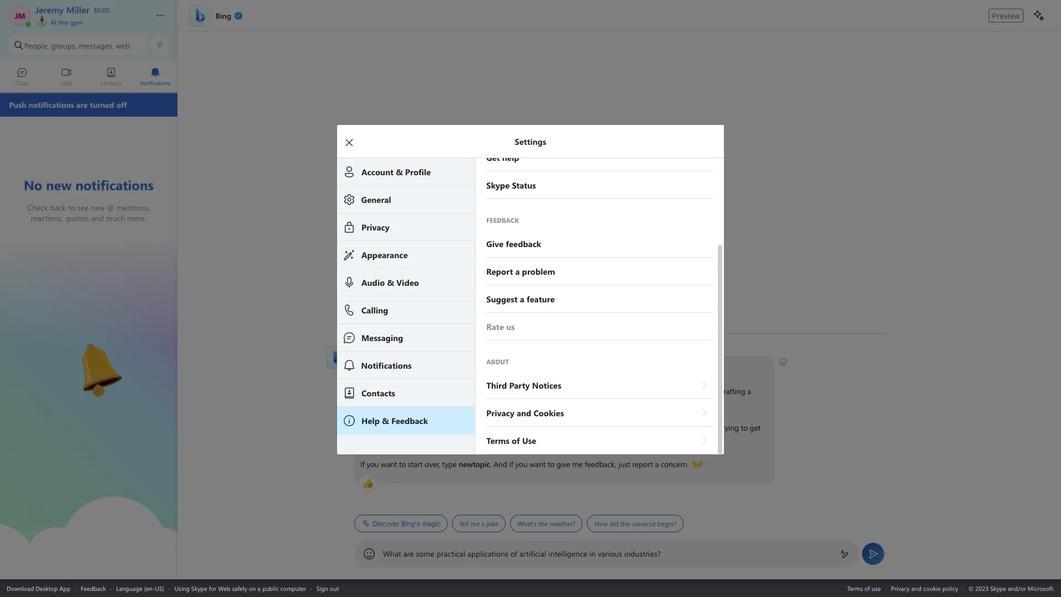 Task type: vqa. For each thing, say whether or not it's contained in the screenshot.
AI
yes



Task type: describe. For each thing, give the bounding box(es) containing it.
0 vertical spatial for
[[634, 386, 644, 396]]

web
[[116, 40, 130, 51]]

magic
[[422, 519, 441, 528]]

ai
[[383, 422, 390, 433]]

in inside ask me any type of question, like finding vegan restaurants in cambridge, itinerary for your trip to europe or drafting a story for curious kids. in groups, remember to mention me with @bing. i'm an ai preview, so i'm still learning. sometimes i might say something weird. don't get mad at me, i'm just trying to get better! if you want to start over, type
[[557, 386, 563, 396]]

to left start
[[399, 459, 406, 469]]

privacy
[[891, 584, 910, 592]]

2 vertical spatial for
[[209, 584, 217, 592]]

curious
[[390, 398, 414, 409]]

how inside button
[[595, 519, 608, 528]]

groups, inside ask me any type of question, like finding vegan restaurants in cambridge, itinerary for your trip to europe or drafting a story for curious kids. in groups, remember to mention me with @bing. i'm an ai preview, so i'm still learning. sometimes i might say something weird. don't get mad at me, i'm just trying to get better! if you want to start over, type
[[441, 398, 466, 409]]

computer
[[280, 584, 306, 592]]

what's
[[517, 519, 537, 528]]

bing's
[[401, 519, 420, 528]]

messages,
[[79, 40, 114, 51]]

trip
[[663, 386, 674, 396]]

drafting
[[719, 386, 745, 396]]

preview,
[[392, 422, 418, 433]]

using
[[174, 584, 190, 592]]

intelligence
[[549, 548, 588, 559]]

3 i'm from the left
[[694, 422, 704, 433]]

what's the weather?
[[517, 519, 576, 528]]

gym
[[70, 18, 83, 27]]

and
[[912, 584, 922, 592]]

hey,
[[360, 362, 375, 372]]

some
[[416, 548, 435, 559]]

kids.
[[416, 398, 431, 409]]

of inside ask me any type of question, like finding vegan restaurants in cambridge, itinerary for your trip to europe or drafting a story for curious kids. in groups, remember to mention me with @bing. i'm an ai preview, so i'm still learning. sometimes i might say something weird. don't get mad at me, i'm just trying to get better! if you want to start over, type
[[417, 386, 424, 396]]

artificial
[[520, 548, 546, 559]]

like
[[458, 386, 469, 396]]

question,
[[426, 386, 456, 396]]

help & feedback dialog
[[337, 35, 741, 454]]

newtopic . and if you want to give me feedback, just report a concern.
[[459, 459, 691, 469]]

a right report
[[655, 459, 659, 469]]

what's the weather? button
[[510, 515, 583, 532]]

with
[[556, 398, 570, 409]]

bing, 9:24 am
[[354, 346, 395, 355]]

learning.
[[455, 422, 484, 433]]

(en-
[[144, 584, 155, 592]]

1 i'm from the left
[[360, 422, 371, 433]]

me left with
[[543, 398, 554, 409]]

weird.
[[600, 422, 620, 433]]

how did the universe begin? button
[[587, 515, 684, 532]]

practical
[[437, 548, 465, 559]]

give
[[557, 459, 570, 469]]

an
[[373, 422, 381, 433]]

don't
[[622, 422, 639, 433]]

groups, inside button
[[51, 40, 77, 51]]

me,
[[680, 422, 692, 433]]

at
[[671, 422, 678, 433]]

privacy and cookie policy link
[[891, 584, 959, 592]]

download desktop app
[[7, 584, 70, 592]]

help
[[452, 362, 466, 372]]

better!
[[360, 435, 382, 445]]

industries?
[[625, 548, 661, 559]]

remember
[[468, 398, 502, 409]]

feedback,
[[585, 459, 617, 469]]

(openhands)
[[692, 458, 734, 469]]

something
[[563, 422, 598, 433]]

9:24
[[371, 346, 383, 355]]

a right on
[[258, 584, 261, 592]]

2 want from the left
[[530, 459, 546, 469]]

2 i'm from the left
[[430, 422, 440, 433]]

vegan
[[496, 386, 516, 396]]

did
[[610, 519, 619, 528]]

terms
[[848, 584, 863, 592]]

feedback link
[[81, 584, 106, 592]]

bell
[[56, 339, 70, 351]]

various
[[598, 548, 622, 559]]

applications
[[467, 548, 508, 559]]

mad
[[654, 422, 669, 433]]

so
[[420, 422, 428, 433]]

privacy and cookie policy
[[891, 584, 959, 592]]

language
[[116, 584, 142, 592]]

today?
[[482, 362, 504, 372]]

ask me any type of question, like finding vegan restaurants in cambridge, itinerary for your trip to europe or drafting a story for curious kids. in groups, remember to mention me with @bing. i'm an ai preview, so i'm still learning. sometimes i might say something weird. don't get mad at me, i'm just trying to get better! if you want to start over, type
[[360, 386, 763, 469]]

web
[[218, 584, 230, 592]]

bing,
[[354, 346, 369, 355]]

me right give at the bottom right of the page
[[572, 459, 583, 469]]

ask
[[360, 386, 372, 396]]

the for what's
[[539, 519, 548, 528]]

you inside ask me any type of question, like finding vegan restaurants in cambridge, itinerary for your trip to europe or drafting a story for curious kids. in groups, remember to mention me with @bing. i'm an ai preview, so i'm still learning. sometimes i might say something weird. don't get mad at me, i'm just trying to get better! if you want to start over, type
[[367, 459, 379, 469]]

1 horizontal spatial in
[[590, 548, 596, 559]]

safely
[[232, 584, 247, 592]]

discover bing's magic
[[373, 519, 441, 528]]

sign
[[317, 584, 328, 592]]

tell
[[460, 519, 469, 528]]



Task type: locate. For each thing, give the bounding box(es) containing it.
for left web in the bottom of the page
[[209, 584, 217, 592]]

1 horizontal spatial type
[[442, 459, 457, 469]]

a inside ask me any type of question, like finding vegan restaurants in cambridge, itinerary for your trip to europe or drafting a story for curious kids. in groups, remember to mention me with @bing. i'm an ai preview, so i'm still learning. sometimes i might say something weird. don't get mad at me, i'm just trying to get better! if you want to start over, type
[[747, 386, 751, 396]]

use
[[872, 584, 881, 592]]

want left start
[[381, 459, 397, 469]]

weather?
[[550, 519, 576, 528]]

the inside how did the universe begin? button
[[621, 519, 630, 528]]

discover
[[373, 519, 399, 528]]

!
[[413, 362, 415, 372]]

1 vertical spatial groups,
[[441, 398, 466, 409]]

0 horizontal spatial want
[[381, 459, 397, 469]]

groups, down at the gym
[[51, 40, 77, 51]]

i left the "might"
[[524, 422, 526, 433]]

0 vertical spatial type
[[400, 386, 415, 396]]

1 vertical spatial for
[[379, 398, 388, 409]]

on
[[249, 584, 256, 592]]

over,
[[425, 459, 440, 469]]

say
[[550, 422, 561, 433]]

0 horizontal spatial of
[[417, 386, 424, 396]]

0 vertical spatial groups,
[[51, 40, 77, 51]]

using skype for web safely on a public computer
[[174, 584, 306, 592]]

any
[[387, 386, 398, 396]]

story
[[360, 398, 377, 409]]

0 horizontal spatial the
[[59, 18, 68, 27]]

tab list
[[0, 62, 177, 93]]

want
[[381, 459, 397, 469], [530, 459, 546, 469]]

0 vertical spatial of
[[417, 386, 424, 396]]

can
[[434, 362, 446, 372]]

1 vertical spatial in
[[590, 548, 596, 559]]

just
[[706, 422, 718, 433], [619, 459, 631, 469]]

mention
[[513, 398, 541, 409]]

get
[[641, 422, 652, 433], [750, 422, 761, 433]]

newtopic
[[459, 459, 490, 469]]

0 horizontal spatial get
[[641, 422, 652, 433]]

of up kids.
[[417, 386, 424, 396]]

1 vertical spatial how
[[595, 519, 608, 528]]

1 vertical spatial type
[[442, 459, 457, 469]]

0 vertical spatial how
[[417, 362, 432, 372]]

2 horizontal spatial the
[[621, 519, 630, 528]]

at the gym button
[[35, 15, 145, 27]]

me
[[374, 386, 385, 396], [543, 398, 554, 409], [572, 459, 583, 469], [471, 519, 480, 528]]

terms of use
[[848, 584, 881, 592]]

just left trying
[[706, 422, 718, 433]]

the inside at the gym button
[[59, 18, 68, 27]]

of left use
[[865, 584, 870, 592]]

to right trying
[[741, 422, 748, 433]]

i'm left an
[[360, 422, 371, 433]]

just inside ask me any type of question, like finding vegan restaurants in cambridge, itinerary for your trip to europe or drafting a story for curious kids. in groups, remember to mention me with @bing. i'm an ai preview, so i'm still learning. sometimes i might say something weird. don't get mad at me, i'm just trying to get better! if you want to start over, type
[[706, 422, 718, 433]]

concern.
[[661, 459, 689, 469]]

2 horizontal spatial for
[[634, 386, 644, 396]]

how did the universe begin?
[[595, 519, 677, 528]]

1 horizontal spatial of
[[511, 548, 517, 559]]

me inside button
[[471, 519, 480, 528]]

using skype for web safely on a public computer link
[[174, 584, 306, 592]]

your
[[646, 386, 661, 396]]

at
[[50, 18, 57, 27]]

am
[[385, 346, 395, 355]]

1 horizontal spatial you
[[468, 362, 480, 372]]

cookie
[[923, 584, 941, 592]]

2 horizontal spatial of
[[865, 584, 870, 592]]

people,
[[24, 40, 49, 51]]

0 vertical spatial just
[[706, 422, 718, 433]]

0 horizontal spatial for
[[209, 584, 217, 592]]

for right story
[[379, 398, 388, 409]]

1 horizontal spatial groups,
[[441, 398, 466, 409]]

still
[[442, 422, 453, 433]]

2 vertical spatial of
[[865, 584, 870, 592]]

Type a message text field
[[383, 548, 831, 559]]

1 want from the left
[[381, 459, 397, 469]]

1 get from the left
[[641, 422, 652, 433]]

tell me a joke button
[[452, 515, 506, 532]]

preview
[[992, 11, 1020, 20]]

2 horizontal spatial i'm
[[694, 422, 704, 433]]

people, groups, messages, web
[[24, 40, 130, 51]]

groups, down 'like'
[[441, 398, 466, 409]]

download desktop app link
[[7, 584, 70, 592]]

report
[[633, 459, 653, 469]]

to right 'trip'
[[676, 386, 683, 396]]

0 horizontal spatial just
[[619, 459, 631, 469]]

1 horizontal spatial the
[[539, 519, 548, 528]]

i inside ask me any type of question, like finding vegan restaurants in cambridge, itinerary for your trip to europe or drafting a story for curious kids. in groups, remember to mention me with @bing. i'm an ai preview, so i'm still learning. sometimes i might say something weird. don't get mad at me, i'm just trying to get better! if you want to start over, type
[[524, 422, 526, 433]]

i right can
[[448, 362, 450, 372]]

begin?
[[657, 519, 677, 528]]

1 horizontal spatial want
[[530, 459, 546, 469]]

cambridge,
[[565, 386, 603, 396]]

the right at at the top
[[59, 18, 68, 27]]

1 horizontal spatial i'm
[[430, 422, 440, 433]]

are
[[403, 548, 414, 559]]

for left your
[[634, 386, 644, 396]]

1 horizontal spatial for
[[379, 398, 388, 409]]

the right what's
[[539, 519, 548, 528]]

feedback
[[81, 584, 106, 592]]

this
[[377, 362, 388, 372]]

i'm right the me,
[[694, 422, 704, 433]]

skype
[[191, 584, 207, 592]]

1 horizontal spatial get
[[750, 422, 761, 433]]

1 vertical spatial of
[[511, 548, 517, 559]]

0 vertical spatial i
[[448, 362, 450, 372]]

people, groups, messages, web button
[[9, 35, 146, 55]]

0 horizontal spatial i'm
[[360, 422, 371, 433]]

the for at
[[59, 18, 68, 27]]

type
[[400, 386, 415, 396], [442, 459, 457, 469]]

a right "drafting"
[[747, 386, 751, 396]]

itinerary
[[605, 386, 632, 396]]

a inside button
[[482, 519, 485, 528]]

how left did
[[595, 519, 608, 528]]

might
[[528, 422, 548, 433]]

in up with
[[557, 386, 563, 396]]

0 horizontal spatial in
[[557, 386, 563, 396]]

what
[[383, 548, 401, 559]]

0 horizontal spatial how
[[417, 362, 432, 372]]

(smileeyes)
[[507, 361, 544, 371]]

sometimes
[[486, 422, 522, 433]]

1 vertical spatial just
[[619, 459, 631, 469]]

us)
[[155, 584, 164, 592]]

how right ! on the left bottom of the page
[[417, 362, 432, 372]]

0 horizontal spatial groups,
[[51, 40, 77, 51]]

to down vegan
[[504, 398, 511, 409]]

or
[[710, 386, 717, 396]]

hey, this is bing ! how can i help you today?
[[360, 362, 506, 372]]

joke
[[487, 519, 499, 528]]

get right trying
[[750, 422, 761, 433]]

a left joke
[[482, 519, 485, 528]]

2 get from the left
[[750, 422, 761, 433]]

desktop
[[36, 584, 58, 592]]

in
[[433, 398, 439, 409]]

language (en-us) link
[[116, 584, 164, 592]]

terms of use link
[[848, 584, 881, 592]]

the right did
[[621, 519, 630, 528]]

me left any
[[374, 386, 385, 396]]

type up curious
[[400, 386, 415, 396]]

what are some practical applications of artificial intelligence in various industries?
[[383, 548, 661, 559]]

1 horizontal spatial just
[[706, 422, 718, 433]]

i
[[448, 362, 450, 372], [524, 422, 526, 433]]

.
[[490, 459, 492, 469]]

1 horizontal spatial i
[[524, 422, 526, 433]]

sign out link
[[317, 584, 339, 592]]

bing
[[397, 362, 413, 372]]

of left artificial
[[511, 548, 517, 559]]

0 vertical spatial in
[[557, 386, 563, 396]]

get left mad
[[641, 422, 652, 433]]

0 horizontal spatial i
[[448, 362, 450, 372]]

want left give at the bottom right of the page
[[530, 459, 546, 469]]

0 horizontal spatial type
[[400, 386, 415, 396]]

is
[[390, 362, 395, 372]]

in left various
[[590, 548, 596, 559]]

1 vertical spatial i
[[524, 422, 526, 433]]

want inside ask me any type of question, like finding vegan restaurants in cambridge, itinerary for your trip to europe or drafting a story for curious kids. in groups, remember to mention me with @bing. i'm an ai preview, so i'm still learning. sometimes i might say something weird. don't get mad at me, i'm just trying to get better! if you want to start over, type
[[381, 459, 397, 469]]

1 horizontal spatial how
[[595, 519, 608, 528]]

restaurants
[[518, 386, 555, 396]]

sign out
[[317, 584, 339, 592]]

@bing.
[[572, 398, 595, 409]]

i'm right so
[[430, 422, 440, 433]]

at the gym
[[49, 18, 83, 27]]

0 horizontal spatial you
[[367, 459, 379, 469]]

trying
[[720, 422, 739, 433]]

tell me a joke
[[460, 519, 499, 528]]

if
[[360, 459, 365, 469]]

the inside "what's the weather?" button
[[539, 519, 548, 528]]

app
[[59, 584, 70, 592]]

me right tell
[[471, 519, 480, 528]]

policy
[[943, 584, 959, 592]]

2 horizontal spatial you
[[515, 459, 528, 469]]

start
[[408, 459, 423, 469]]

just left report
[[619, 459, 631, 469]]

to left give at the bottom right of the page
[[548, 459, 555, 469]]

type right over,
[[442, 459, 457, 469]]



